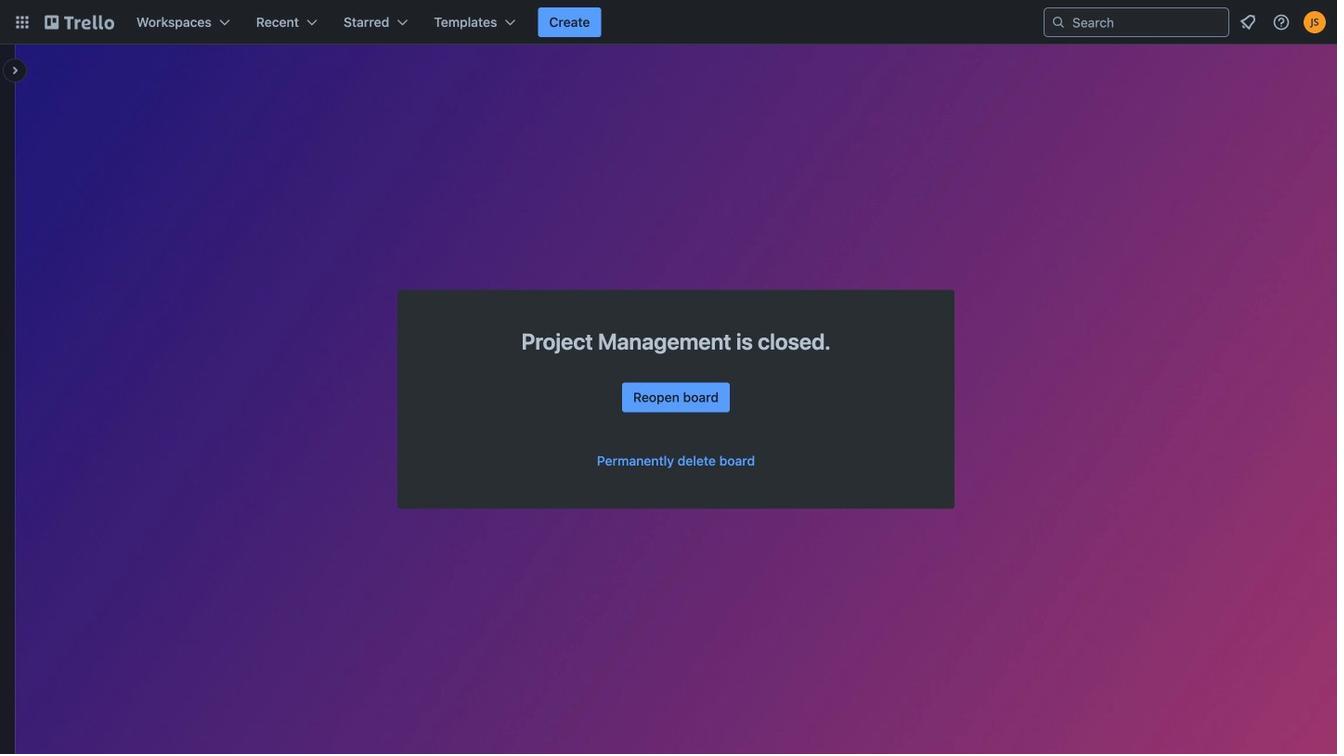 Task type: vqa. For each thing, say whether or not it's contained in the screenshot.
Back to home Image
yes



Task type: describe. For each thing, give the bounding box(es) containing it.
0 notifications image
[[1237, 11, 1259, 33]]



Task type: locate. For each thing, give the bounding box(es) containing it.
search image
[[1051, 15, 1066, 30]]

john smith (johnsmith38824343) image
[[1304, 11, 1326, 33]]

open information menu image
[[1272, 13, 1291, 32]]

back to home image
[[45, 7, 114, 37]]

primary element
[[0, 0, 1337, 45]]

Search field
[[1066, 9, 1228, 35]]



